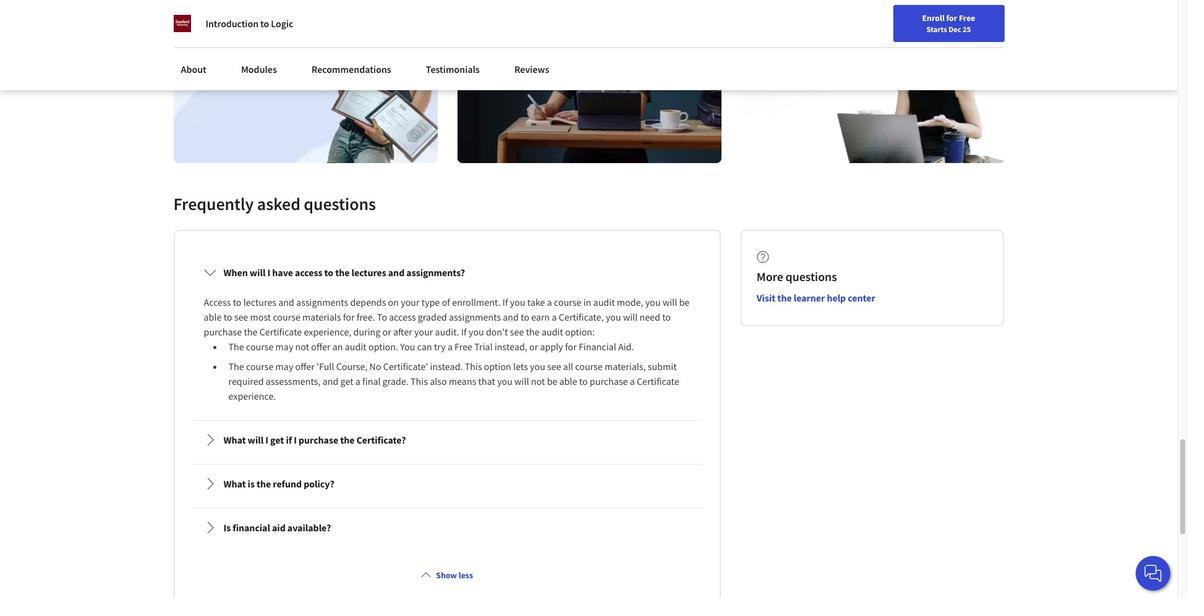 Task type: describe. For each thing, give the bounding box(es) containing it.
list containing when will i have access to the lectures and assignments?
[[190, 251, 705, 576]]

1 horizontal spatial this
[[465, 361, 482, 373]]

when will i have access to the lectures and assignments?
[[224, 267, 465, 279]]

purchase inside the course may offer 'full course, no certificate' instead. this option lets you see all course materials, submit required assessments, and get a final grade. this also means that you will not be able to purchase a certificate experience.
[[590, 376, 628, 388]]

you right "lets"
[[530, 361, 545, 373]]

english
[[941, 14, 971, 26]]

financial
[[233, 522, 270, 534]]

option:
[[565, 326, 595, 338]]

show
[[436, 570, 457, 581]]

and inside the course may offer 'full course, no certificate' instead. this option lets you see all course materials, submit required assessments, and get a final grade. this also means that you will not be able to purchase a certificate experience.
[[323, 376, 338, 388]]

0 vertical spatial offer
[[311, 341, 331, 353]]

depends
[[350, 296, 386, 309]]

the right is
[[257, 478, 271, 491]]

be inside access to lectures and assignments depends on your type of enrollment. if you take a course in audit mode, you will be able to see most course materials for free. to access graded assignments and to earn a certificate, you will need to purchase the certificate experience, during or after your audit. if you don't see the audit option:
[[679, 296, 690, 309]]

visit the learner help center
[[757, 292, 875, 304]]

an
[[333, 341, 343, 353]]

purchase inside access to lectures and assignments depends on your type of enrollment. if you take a course in audit mode, you will be able to see most course materials for free. to access graded assignments and to earn a certificate, you will need to purchase the certificate experience, during or after your audit. if you don't see the audit option:
[[204, 326, 242, 338]]

the down most
[[244, 326, 258, 338]]

and up don't
[[503, 311, 519, 324]]

access inside dropdown button
[[295, 267, 322, 279]]

visit
[[757, 292, 776, 304]]

modules link
[[234, 56, 284, 83]]

graded
[[418, 311, 447, 324]]

available?
[[287, 522, 331, 534]]

frequently
[[173, 193, 254, 215]]

get inside the course may offer 'full course, no certificate' instead. this option lets you see all course materials, submit required assessments, and get a final grade. this also means that you will not be able to purchase a certificate experience.
[[340, 376, 353, 388]]

offer inside the course may offer 'full course, no certificate' instead. this option lets you see all course materials, submit required assessments, and get a final grade. this also means that you will not be able to purchase a certificate experience.
[[295, 361, 315, 373]]

for inside access to lectures and assignments depends on your type of enrollment. if you take a course in audit mode, you will be able to see most course materials for free. to access graded assignments and to earn a certificate, you will need to purchase the certificate experience, during or after your audit. if you don't see the audit option:
[[343, 311, 355, 324]]

certificate'
[[383, 361, 428, 373]]

introduction to logic
[[206, 17, 293, 30]]

the left "certificate?"
[[340, 434, 355, 447]]

to
[[377, 311, 387, 324]]

to right the access
[[233, 296, 241, 309]]

able inside access to lectures and assignments depends on your type of enrollment. if you take a course in audit mode, you will be able to see most course materials for free. to access graded assignments and to earn a certificate, you will need to purchase the certificate experience, during or after your audit. if you don't see the audit option:
[[204, 311, 222, 324]]

1 horizontal spatial see
[[510, 326, 524, 338]]

the for the course may not offer an audit option. you can try a free trial instead, or apply for financial aid.
[[228, 341, 244, 353]]

able inside the course may offer 'full course, no certificate' instead. this option lets you see all course materials, submit required assessments, and get a final grade. this also means that you will not be able to purchase a certificate experience.
[[559, 376, 577, 388]]

1 horizontal spatial assignments
[[449, 311, 501, 324]]

get inside dropdown button
[[270, 434, 284, 447]]

experience.
[[228, 390, 276, 403]]

logic
[[271, 17, 293, 30]]

is financial aid available?
[[224, 522, 331, 534]]

submit
[[648, 361, 677, 373]]

the course may not offer an audit option. you can try a free trial instead, or apply for financial aid.
[[228, 341, 634, 353]]

policy?
[[304, 478, 334, 491]]

you up trial
[[469, 326, 484, 338]]

free inside enroll for free starts dec 25
[[959, 12, 975, 23]]

1 vertical spatial audit
[[542, 326, 563, 338]]

dec
[[949, 24, 961, 34]]

a right earn
[[552, 311, 557, 324]]

a right the try
[[448, 341, 453, 353]]

0 horizontal spatial see
[[234, 311, 248, 324]]

free.
[[357, 311, 375, 324]]

starts
[[927, 24, 947, 34]]

also
[[430, 376, 447, 388]]

instead,
[[495, 341, 527, 353]]

you left take
[[510, 296, 525, 309]]

means
[[449, 376, 476, 388]]

0 vertical spatial questions
[[304, 193, 376, 215]]

lectures inside dropdown button
[[352, 267, 386, 279]]

trial
[[474, 341, 493, 353]]

if
[[286, 434, 292, 447]]

instead.
[[430, 361, 463, 373]]

the down earn
[[526, 326, 540, 338]]

english button
[[918, 0, 993, 40]]

show less button
[[416, 565, 478, 587]]

lectures inside access to lectures and assignments depends on your type of enrollment. if you take a course in audit mode, you will be able to see most course materials for free. to access graded assignments and to earn a certificate, you will need to purchase the certificate experience, during or after your audit. if you don't see the audit option:
[[243, 296, 276, 309]]

enroll
[[922, 12, 945, 23]]

have
[[272, 267, 293, 279]]

most
[[250, 311, 271, 324]]

all
[[563, 361, 573, 373]]

access
[[204, 296, 231, 309]]

center
[[848, 292, 875, 304]]

0 horizontal spatial this
[[411, 376, 428, 388]]

will left the if
[[248, 434, 264, 447]]

introduction
[[206, 17, 258, 30]]

the course may offer 'full course, no certificate' instead. this option lets you see all course materials, submit required assessments, and get a final grade. this also means that you will not be able to purchase a certificate experience.
[[228, 361, 681, 403]]

what for what is the refund policy?
[[224, 478, 246, 491]]

you down option
[[497, 376, 513, 388]]

chat with us image
[[1143, 564, 1163, 584]]

about
[[181, 63, 206, 75]]

reviews link
[[507, 56, 557, 83]]

what will i get if i purchase the certificate? button
[[194, 423, 701, 458]]

for inside enroll for free starts dec 25
[[946, 12, 957, 23]]

the right visit
[[778, 292, 792, 304]]

may for not
[[276, 341, 293, 353]]

you up the need
[[645, 296, 661, 309]]

after
[[393, 326, 412, 338]]

to left earn
[[521, 311, 529, 324]]

2 vertical spatial audit
[[345, 341, 367, 353]]

you
[[400, 341, 415, 353]]

0 horizontal spatial assignments
[[296, 296, 348, 309]]

when will i have access to the lectures and assignments? button
[[194, 256, 701, 290]]

1 horizontal spatial if
[[503, 296, 508, 309]]

enrollment.
[[452, 296, 501, 309]]

final
[[362, 376, 381, 388]]

frequently asked questions
[[173, 193, 376, 215]]

enroll for free starts dec 25
[[922, 12, 975, 34]]

0 vertical spatial audit
[[593, 296, 615, 309]]

assignments?
[[406, 267, 465, 279]]

and down the have
[[278, 296, 294, 309]]

apply
[[540, 341, 563, 353]]

visit the learner help center link
[[757, 292, 875, 304]]

will right mode,
[[663, 296, 677, 309]]

or inside access to lectures and assignments depends on your type of enrollment. if you take a course in audit mode, you will be able to see most course materials for free. to access graded assignments and to earn a certificate, you will need to purchase the certificate experience, during or after your audit. if you don't see the audit option:
[[383, 326, 391, 338]]

1 horizontal spatial questions
[[786, 269, 837, 285]]

the for the course may offer 'full course, no certificate' instead. this option lets you see all course materials, submit required assessments, and get a final grade. this also means that you will not be able to purchase a certificate experience.
[[228, 361, 244, 373]]

shopping cart: 1 item image
[[889, 9, 912, 29]]

access to lectures and assignments depends on your type of enrollment. if you take a course in audit mode, you will be able to see most course materials for free. to access graded assignments and to earn a certificate, you will need to purchase the certificate experience, during or after your audit. if you don't see the audit option:
[[204, 296, 692, 338]]

certificate,
[[559, 311, 604, 324]]

to right the need
[[662, 311, 671, 324]]

to inside dropdown button
[[324, 267, 333, 279]]

modules
[[241, 63, 277, 75]]

assessments,
[[266, 376, 321, 388]]



Task type: locate. For each thing, give the bounding box(es) containing it.
to down financial
[[579, 376, 588, 388]]

1 vertical spatial this
[[411, 376, 428, 388]]

what for what will i get if i purchase the certificate?
[[224, 434, 246, 447]]

recommendations link
[[304, 56, 399, 83]]

1 vertical spatial the
[[228, 361, 244, 373]]

0 vertical spatial free
[[959, 12, 975, 23]]

option.
[[369, 341, 398, 353]]

and up on on the left of the page
[[388, 267, 405, 279]]

0 vertical spatial able
[[204, 311, 222, 324]]

help
[[827, 292, 846, 304]]

certificate down submit
[[637, 376, 679, 388]]

0 vertical spatial lectures
[[352, 267, 386, 279]]

your up can
[[414, 326, 433, 338]]

not inside the course may offer 'full course, no certificate' instead. this option lets you see all course materials, submit required assessments, and get a final grade. this also means that you will not be able to purchase a certificate experience.
[[531, 376, 545, 388]]

0 vertical spatial assignments
[[296, 296, 348, 309]]

1 vertical spatial lectures
[[243, 296, 276, 309]]

1 horizontal spatial get
[[340, 376, 353, 388]]

purchase right the if
[[299, 434, 338, 447]]

more questions
[[757, 269, 837, 285]]

0 vertical spatial may
[[276, 341, 293, 353]]

if right enrollment.
[[503, 296, 508, 309]]

2 horizontal spatial audit
[[593, 296, 615, 309]]

1 horizontal spatial free
[[959, 12, 975, 23]]

1 vertical spatial certificate
[[637, 376, 679, 388]]

this left also
[[411, 376, 428, 388]]

be inside the course may offer 'full course, no certificate' instead. this option lets you see all course materials, submit required assessments, and get a final grade. this also means that you will not be able to purchase a certificate experience.
[[547, 376, 557, 388]]

i for have
[[267, 267, 270, 279]]

the
[[228, 341, 244, 353], [228, 361, 244, 373]]

1 vertical spatial questions
[[786, 269, 837, 285]]

or
[[383, 326, 391, 338], [529, 341, 538, 353]]

0 vertical spatial your
[[401, 296, 420, 309]]

25
[[963, 24, 971, 34]]

assignments down enrollment.
[[449, 311, 501, 324]]

1 horizontal spatial for
[[565, 341, 577, 353]]

a
[[547, 296, 552, 309], [552, 311, 557, 324], [448, 341, 453, 353], [355, 376, 360, 388], [630, 376, 635, 388]]

refund
[[273, 478, 302, 491]]

0 horizontal spatial for
[[343, 311, 355, 324]]

course left the 'in'
[[554, 296, 582, 309]]

for down option:
[[565, 341, 577, 353]]

1 vertical spatial or
[[529, 341, 538, 353]]

audit up apply
[[542, 326, 563, 338]]

0 vertical spatial what
[[224, 434, 246, 447]]

stanford university image
[[173, 15, 191, 32]]

will right the when
[[250, 267, 266, 279]]

option
[[484, 361, 511, 373]]

1 horizontal spatial lectures
[[352, 267, 386, 279]]

a right take
[[547, 296, 552, 309]]

about link
[[173, 56, 214, 83]]

take
[[527, 296, 545, 309]]

lectures up most
[[243, 296, 276, 309]]

aid.
[[618, 341, 634, 353]]

will down "lets"
[[515, 376, 529, 388]]

see
[[234, 311, 248, 324], [510, 326, 524, 338], [547, 361, 561, 373]]

see up 'instead,'
[[510, 326, 524, 338]]

for left 'free.'
[[343, 311, 355, 324]]

course up required
[[246, 361, 274, 373]]

1 the from the top
[[228, 341, 244, 353]]

course right most
[[273, 311, 300, 324]]

0 vertical spatial not
[[295, 341, 309, 353]]

None search field
[[176, 8, 473, 32]]

to left logic
[[260, 17, 269, 30]]

the inside the course may offer 'full course, no certificate' instead. this option lets you see all course materials, submit required assessments, and get a final grade. this also means that you will not be able to purchase a certificate experience.
[[228, 361, 244, 373]]

what will i get if i purchase the certificate?
[[224, 434, 406, 447]]

0 horizontal spatial access
[[295, 267, 322, 279]]

1 horizontal spatial audit
[[542, 326, 563, 338]]

2 horizontal spatial purchase
[[590, 376, 628, 388]]

on
[[388, 296, 399, 309]]

free left trial
[[455, 341, 472, 353]]

and inside when will i have access to the lectures and assignments? dropdown button
[[388, 267, 405, 279]]

0 horizontal spatial audit
[[345, 341, 367, 353]]

0 vertical spatial purchase
[[204, 326, 242, 338]]

type
[[422, 296, 440, 309]]

0 horizontal spatial able
[[204, 311, 222, 324]]

try
[[434, 341, 446, 353]]

1 vertical spatial not
[[531, 376, 545, 388]]

you down mode,
[[606, 311, 621, 324]]

certificate inside the course may offer 'full course, no certificate' instead. this option lets you see all course materials, submit required assessments, and get a final grade. this also means that you will not be able to purchase a certificate experience.
[[637, 376, 679, 388]]

audit
[[593, 296, 615, 309], [542, 326, 563, 338], [345, 341, 367, 353]]

purchase inside dropdown button
[[299, 434, 338, 447]]

1 horizontal spatial certificate
[[637, 376, 679, 388]]

see left all
[[547, 361, 561, 373]]

the up the materials
[[335, 267, 350, 279]]

not down apply
[[531, 376, 545, 388]]

1 vertical spatial purchase
[[590, 376, 628, 388]]

1 horizontal spatial not
[[531, 376, 545, 388]]

more
[[757, 269, 783, 285]]

and down 'full
[[323, 376, 338, 388]]

list
[[190, 251, 705, 576]]

can
[[417, 341, 432, 353]]

certificate?
[[357, 434, 406, 447]]

0 horizontal spatial free
[[455, 341, 472, 353]]

be down apply
[[547, 376, 557, 388]]

1 horizontal spatial be
[[679, 296, 690, 309]]

0 vertical spatial this
[[465, 361, 482, 373]]

access up "after"
[[389, 311, 416, 324]]

i right the if
[[294, 434, 297, 447]]

questions up the learner
[[786, 269, 837, 285]]

what
[[224, 434, 246, 447], [224, 478, 246, 491]]

1 may from the top
[[276, 341, 293, 353]]

will inside the course may offer 'full course, no certificate' instead. this option lets you see all course materials, submit required assessments, and get a final grade. this also means that you will not be able to purchase a certificate experience.
[[515, 376, 529, 388]]

1 horizontal spatial access
[[389, 311, 416, 324]]

your
[[401, 296, 420, 309], [414, 326, 433, 338]]

get left the if
[[270, 434, 284, 447]]

what is the refund policy? button
[[194, 467, 701, 502]]

what left is
[[224, 478, 246, 491]]

2 vertical spatial see
[[547, 361, 561, 373]]

1 vertical spatial get
[[270, 434, 284, 447]]

this
[[465, 361, 482, 373], [411, 376, 428, 388]]

this up means
[[465, 361, 482, 373]]

free
[[959, 12, 975, 23], [455, 341, 472, 353]]

a left final
[[355, 376, 360, 388]]

or up the option.
[[383, 326, 391, 338]]

purchase down the access
[[204, 326, 242, 338]]

able down all
[[559, 376, 577, 388]]

2 horizontal spatial for
[[946, 12, 957, 23]]

testimonials link
[[419, 56, 487, 83]]

1 vertical spatial assignments
[[449, 311, 501, 324]]

may
[[276, 341, 293, 353], [276, 361, 293, 373]]

0 horizontal spatial questions
[[304, 193, 376, 215]]

0 vertical spatial the
[[228, 341, 244, 353]]

0 vertical spatial certificate
[[259, 326, 302, 338]]

learner
[[794, 292, 825, 304]]

audit.
[[435, 326, 459, 338]]

certificate down most
[[259, 326, 302, 338]]

0 vertical spatial see
[[234, 311, 248, 324]]

questions right "asked"
[[304, 193, 376, 215]]

1 vertical spatial free
[[455, 341, 472, 353]]

will
[[250, 267, 266, 279], [663, 296, 677, 309], [623, 311, 638, 324], [515, 376, 529, 388], [248, 434, 264, 447]]

offer
[[311, 341, 331, 353], [295, 361, 315, 373]]

0 horizontal spatial if
[[461, 326, 467, 338]]

lectures up the depends
[[352, 267, 386, 279]]

in
[[584, 296, 591, 309]]

what down experience.
[[224, 434, 246, 447]]

1 what from the top
[[224, 434, 246, 447]]

i
[[267, 267, 270, 279], [265, 434, 268, 447], [294, 434, 297, 447]]

0 vertical spatial if
[[503, 296, 508, 309]]

certificate inside access to lectures and assignments depends on your type of enrollment. if you take a course in audit mode, you will be able to see most course materials for free. to access graded assignments and to earn a certificate, you will need to purchase the certificate experience, during or after your audit. if you don't see the audit option:
[[259, 326, 302, 338]]

2 may from the top
[[276, 361, 293, 373]]

2 the from the top
[[228, 361, 244, 373]]

aid
[[272, 522, 286, 534]]

1 vertical spatial see
[[510, 326, 524, 338]]

0 horizontal spatial not
[[295, 341, 309, 353]]

be right mode,
[[679, 296, 690, 309]]

0 horizontal spatial get
[[270, 434, 284, 447]]

0 horizontal spatial purchase
[[204, 326, 242, 338]]

not
[[295, 341, 309, 353], [531, 376, 545, 388]]

0 horizontal spatial or
[[383, 326, 391, 338]]

0 vertical spatial be
[[679, 296, 690, 309]]

lets
[[513, 361, 528, 373]]

a down the materials,
[[630, 376, 635, 388]]

your right on on the left of the page
[[401, 296, 420, 309]]

offer up assessments,
[[295, 361, 315, 373]]

offer down experience,
[[311, 341, 331, 353]]

i for get
[[265, 434, 268, 447]]

1 horizontal spatial or
[[529, 341, 538, 353]]

1 vertical spatial be
[[547, 376, 557, 388]]

course down most
[[246, 341, 274, 353]]

required
[[228, 376, 264, 388]]

able down the access
[[204, 311, 222, 324]]

1 horizontal spatial able
[[559, 376, 577, 388]]

of
[[442, 296, 450, 309]]

reviews
[[514, 63, 549, 75]]

0 vertical spatial get
[[340, 376, 353, 388]]

or left apply
[[529, 341, 538, 353]]

0 vertical spatial or
[[383, 326, 391, 338]]

see inside the course may offer 'full course, no certificate' instead. this option lets you see all course materials, submit required assessments, and get a final grade. this also means that you will not be able to purchase a certificate experience.
[[547, 361, 561, 373]]

not down experience,
[[295, 341, 309, 353]]

is
[[224, 522, 231, 534]]

testimonials
[[426, 63, 480, 75]]

earn
[[531, 311, 550, 324]]

1 vertical spatial able
[[559, 376, 577, 388]]

don't
[[486, 326, 508, 338]]

1 vertical spatial for
[[343, 311, 355, 324]]

free up the 25
[[959, 12, 975, 23]]

2 what from the top
[[224, 478, 246, 491]]

i left the have
[[267, 267, 270, 279]]

i left the if
[[265, 434, 268, 447]]

2 horizontal spatial see
[[547, 361, 561, 373]]

for up dec on the top right of page
[[946, 12, 957, 23]]

will down mode,
[[623, 311, 638, 324]]

2 vertical spatial purchase
[[299, 434, 338, 447]]

is financial aid available? button
[[194, 511, 701, 546]]

1 vertical spatial your
[[414, 326, 433, 338]]

1 vertical spatial access
[[389, 311, 416, 324]]

less
[[459, 570, 473, 581]]

assignments up the materials
[[296, 296, 348, 309]]

access inside access to lectures and assignments depends on your type of enrollment. if you take a course in audit mode, you will be able to see most course materials for free. to access graded assignments and to earn a certificate, you will need to purchase the certificate experience, during or after your audit. if you don't see the audit option:
[[389, 311, 416, 324]]

course
[[554, 296, 582, 309], [273, 311, 300, 324], [246, 341, 274, 353], [246, 361, 274, 373], [575, 361, 603, 373]]

no
[[370, 361, 381, 373]]

1 horizontal spatial purchase
[[299, 434, 338, 447]]

experience,
[[304, 326, 351, 338]]

0 vertical spatial access
[[295, 267, 322, 279]]

materials
[[302, 311, 341, 324]]

0 horizontal spatial lectures
[[243, 296, 276, 309]]

see left most
[[234, 311, 248, 324]]

grade.
[[383, 376, 409, 388]]

materials,
[[605, 361, 646, 373]]

that
[[478, 376, 495, 388]]

during
[[353, 326, 381, 338]]

may inside the course may offer 'full course, no certificate' instead. this option lets you see all course materials, submit required assessments, and get a final grade. this also means that you will not be able to purchase a certificate experience.
[[276, 361, 293, 373]]

0 vertical spatial for
[[946, 12, 957, 23]]

get down "course," at the left of page
[[340, 376, 353, 388]]

to down the access
[[224, 311, 232, 324]]

1 vertical spatial if
[[461, 326, 467, 338]]

for
[[946, 12, 957, 23], [343, 311, 355, 324], [565, 341, 577, 353]]

audit right the 'in'
[[593, 296, 615, 309]]

0 horizontal spatial certificate
[[259, 326, 302, 338]]

if right audit.
[[461, 326, 467, 338]]

course,
[[336, 361, 368, 373]]

course right all
[[575, 361, 603, 373]]

is
[[248, 478, 255, 491]]

1 vertical spatial what
[[224, 478, 246, 491]]

to up the materials
[[324, 267, 333, 279]]

to
[[260, 17, 269, 30], [324, 267, 333, 279], [233, 296, 241, 309], [224, 311, 232, 324], [521, 311, 529, 324], [662, 311, 671, 324], [579, 376, 588, 388]]

mode,
[[617, 296, 643, 309]]

may for offer
[[276, 361, 293, 373]]

2 vertical spatial for
[[565, 341, 577, 353]]

financial
[[579, 341, 616, 353]]

access right the have
[[295, 267, 322, 279]]

1 vertical spatial may
[[276, 361, 293, 373]]

'full
[[317, 361, 334, 373]]

recommendations
[[312, 63, 391, 75]]

0 horizontal spatial be
[[547, 376, 557, 388]]

1 vertical spatial offer
[[295, 361, 315, 373]]

to inside the course may offer 'full course, no certificate' instead. this option lets you see all course materials, submit required assessments, and get a final grade. this also means that you will not be able to purchase a certificate experience.
[[579, 376, 588, 388]]

audit right 'an'
[[345, 341, 367, 353]]

purchase down the materials,
[[590, 376, 628, 388]]

what is the refund policy?
[[224, 478, 334, 491]]



Task type: vqa. For each thing, say whether or not it's contained in the screenshot.
top PURCHASE
yes



